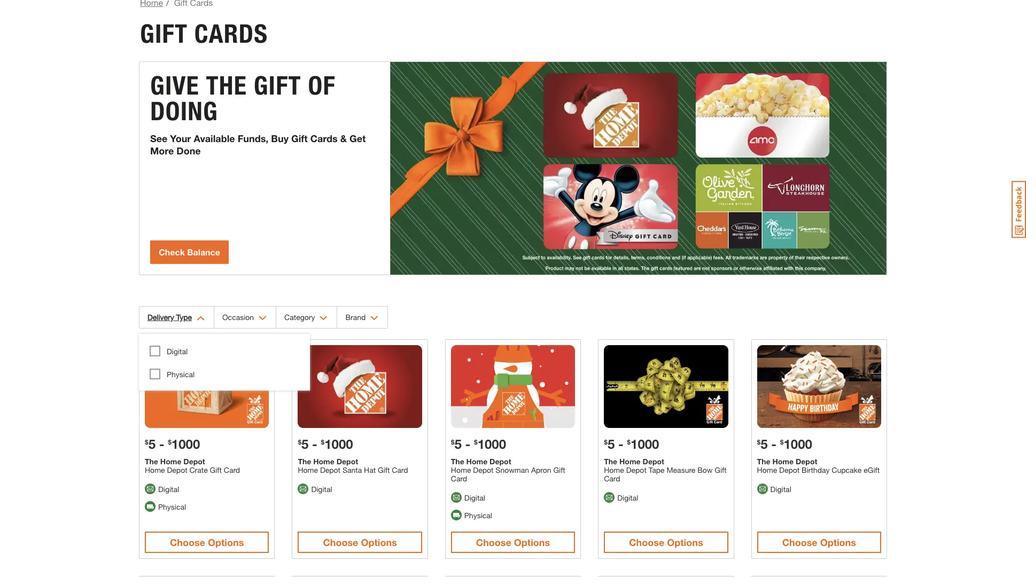 Task type: locate. For each thing, give the bounding box(es) containing it.
get
[[350, 133, 366, 144]]

- up the home depot home depot birthday cupcake egift
[[771, 437, 777, 452]]

options for cupcake
[[820, 536, 856, 548]]

1 options from the left
[[208, 536, 244, 548]]

$ 5 - $ 1000 for crate
[[145, 437, 200, 452]]

digital down the 'the home depot home depot santa hat gift card'
[[311, 485, 332, 494]]

4 - from the left
[[618, 437, 624, 452]]

check
[[159, 247, 185, 257]]

3 choose options from the left
[[476, 536, 550, 548]]

1 $ 5 - $ 1000 from the left
[[145, 437, 200, 452]]

home depot snowman apron gift card image
[[451, 345, 575, 428]]

open arrow image for delivery type
[[197, 316, 205, 321]]

- up the home depot home depot snowman apron gift card
[[465, 437, 470, 452]]

-
[[159, 437, 164, 452], [465, 437, 470, 452], [312, 437, 317, 452], [618, 437, 624, 452], [771, 437, 777, 452]]

the
[[145, 457, 158, 466], [451, 457, 464, 466], [298, 457, 311, 466], [604, 457, 617, 466], [757, 457, 770, 466]]

the left birthday
[[757, 457, 770, 466]]

4 $ 5 - $ 1000 from the left
[[604, 437, 659, 452]]

gift inside the home depot home depot crate gift card
[[210, 465, 222, 475]]

0 horizontal spatial open arrow image
[[259, 316, 267, 321]]

home depot birthday cupcake egift image
[[757, 345, 881, 428]]

the inside the home depot home depot snowman apron gift card
[[451, 457, 464, 466]]

open arrow image inside delivery type link
[[197, 316, 205, 321]]

see
[[150, 133, 167, 144]]

delivery type
[[148, 313, 192, 322]]

open arrow image inside 'category' link
[[320, 316, 328, 321]]

- up the home depot home depot tape measure bow gift card
[[618, 437, 624, 452]]

gift inside give the gift of doing
[[254, 70, 301, 101]]

open arrow image inside brand link
[[371, 316, 379, 321]]

5 5 from the left
[[761, 437, 768, 452]]

gift right buy
[[291, 133, 308, 144]]

the home depot home depot tape measure bow gift card
[[604, 457, 727, 483]]

choose
[[170, 536, 205, 548], [323, 536, 358, 548], [476, 536, 511, 548], [629, 536, 664, 548], [782, 536, 818, 548]]

available
[[194, 133, 235, 144]]

&
[[340, 133, 347, 144]]

$ 5 - $ 1000 up the home depot home depot birthday cupcake egift
[[757, 437, 812, 452]]

1 open arrow image from the left
[[197, 316, 205, 321]]

card left tape
[[604, 474, 620, 483]]

1 choose options from the left
[[170, 536, 244, 548]]

bow
[[698, 465, 713, 475]]

5 for the home depot home depot snowman apron gift card
[[455, 437, 462, 452]]

3 $ 5 - $ 1000 from the left
[[298, 437, 353, 452]]

the inside the home depot home depot crate gift card
[[145, 457, 158, 466]]

home
[[160, 457, 181, 466], [466, 457, 488, 466], [313, 457, 334, 466], [619, 457, 641, 466], [773, 457, 794, 466], [145, 465, 165, 475], [451, 465, 471, 475], [298, 465, 318, 475], [604, 465, 624, 475], [757, 465, 777, 475]]

5 1000 from the left
[[784, 437, 812, 452]]

the inside the 'the home depot home depot santa hat gift card'
[[298, 457, 311, 466]]

4 the from the left
[[604, 457, 617, 466]]

open arrow image right category
[[320, 316, 328, 321]]

10 $ from the left
[[780, 438, 784, 446]]

5 choose from the left
[[782, 536, 818, 548]]

3 the from the left
[[298, 457, 311, 466]]

open arrow image right occasion
[[259, 316, 267, 321]]

4 options from the left
[[667, 536, 703, 548]]

1000 up tape
[[631, 437, 659, 452]]

1000 for santa
[[325, 437, 353, 452]]

4 1000 from the left
[[631, 437, 659, 452]]

1000 up the home depot home depot crate gift card on the bottom of page
[[171, 437, 200, 452]]

gift inside the 'the home depot home depot santa hat gift card'
[[378, 465, 390, 475]]

1 vertical spatial cards
[[310, 133, 338, 144]]

gift
[[140, 18, 188, 49], [254, 70, 301, 101], [291, 133, 308, 144], [210, 465, 222, 475], [553, 465, 565, 475], [378, 465, 390, 475], [715, 465, 727, 475]]

5 for the home depot home depot tape measure bow gift card
[[608, 437, 615, 452]]

2 options from the left
[[361, 536, 397, 548]]

open arrow image for occasion
[[259, 316, 267, 321]]

2 the from the left
[[451, 457, 464, 466]]

0 horizontal spatial open arrow image
[[197, 316, 205, 321]]

5 choose options button from the left
[[757, 532, 881, 553]]

digital down the home depot home depot tape measure bow gift card
[[617, 493, 638, 502]]

1 choose options button from the left
[[145, 532, 269, 553]]

physical right physical image
[[158, 502, 186, 511]]

choose options
[[170, 536, 244, 548], [323, 536, 397, 548], [476, 536, 550, 548], [629, 536, 703, 548], [782, 536, 856, 548]]

snowman
[[496, 465, 529, 475]]

5 choose options from the left
[[782, 536, 856, 548]]

1000 up the home depot home depot birthday cupcake egift
[[784, 437, 812, 452]]

digital image for home depot tape measure bow gift card
[[604, 492, 615, 503]]

$ 5 - $ 1000 up the home depot home depot snowman apron gift card
[[451, 437, 506, 452]]

$
[[145, 438, 148, 446], [168, 438, 171, 446], [451, 438, 455, 446], [474, 438, 478, 446], [298, 438, 301, 446], [321, 438, 325, 446], [604, 438, 608, 446], [627, 438, 631, 446], [757, 438, 761, 446], [780, 438, 784, 446]]

occasion link
[[214, 307, 276, 328]]

3 choose from the left
[[476, 536, 511, 548]]

the home depot home depot santa hat gift card
[[298, 457, 408, 475]]

open arrow image
[[259, 316, 267, 321], [371, 316, 379, 321]]

brand link
[[337, 307, 388, 328]]

cards
[[194, 18, 268, 49], [310, 133, 338, 144]]

image for give the gift of doing image
[[390, 62, 887, 275]]

3 options from the left
[[514, 536, 550, 548]]

delivery
[[148, 313, 174, 322]]

gift right hat
[[378, 465, 390, 475]]

5 the from the left
[[757, 457, 770, 466]]

4 choose from the left
[[629, 536, 664, 548]]

3 1000 from the left
[[325, 437, 353, 452]]

gift right the apron
[[553, 465, 565, 475]]

card up digital image
[[451, 474, 467, 483]]

cards up the the
[[194, 18, 268, 49]]

1000 up the home depot home depot snowman apron gift card
[[478, 437, 506, 452]]

options for apron
[[514, 536, 550, 548]]

5 options from the left
[[820, 536, 856, 548]]

digital image for home depot birthday cupcake egift
[[757, 484, 768, 495]]

apron
[[531, 465, 551, 475]]

card right crate
[[224, 465, 240, 475]]

5 $ 5 - $ 1000 from the left
[[757, 437, 812, 452]]

2 choose options button from the left
[[298, 532, 422, 553]]

0 horizontal spatial physical
[[158, 502, 186, 511]]

1 $ from the left
[[145, 438, 148, 446]]

the up digital image
[[451, 457, 464, 466]]

the for home depot crate gift card
[[145, 457, 158, 466]]

tape
[[649, 465, 665, 475]]

card right hat
[[392, 465, 408, 475]]

choose for birthday
[[782, 536, 818, 548]]

2 $ 5 - $ 1000 from the left
[[451, 437, 506, 452]]

choose for tape
[[629, 536, 664, 548]]

choose options button
[[145, 532, 269, 553], [298, 532, 422, 553], [451, 532, 575, 553], [604, 532, 728, 553], [757, 532, 881, 553]]

give
[[150, 70, 199, 101]]

delivery type link
[[139, 307, 214, 328]]

4 5 from the left
[[608, 437, 615, 452]]

5 - from the left
[[771, 437, 777, 452]]

choose for santa
[[323, 536, 358, 548]]

choose options for crate
[[170, 536, 244, 548]]

the inside the home depot home depot tape measure bow gift card
[[604, 457, 617, 466]]

5
[[148, 437, 156, 452], [455, 437, 462, 452], [301, 437, 309, 452], [608, 437, 615, 452], [761, 437, 768, 452]]

the inside the home depot home depot birthday cupcake egift
[[757, 457, 770, 466]]

1000 for birthday
[[784, 437, 812, 452]]

open arrow image
[[197, 316, 205, 321], [320, 316, 328, 321]]

2 5 from the left
[[455, 437, 462, 452]]

1 the from the left
[[145, 457, 158, 466]]

$ 5 - $ 1000 for tape
[[604, 437, 659, 452]]

done
[[177, 145, 201, 156]]

1 horizontal spatial open arrow image
[[320, 316, 328, 321]]

digital image
[[145, 484, 156, 495], [298, 484, 309, 495], [757, 484, 768, 495], [604, 492, 615, 503]]

$ 5 - $ 1000 for snowman
[[451, 437, 506, 452]]

1 open arrow image from the left
[[259, 316, 267, 321]]

digital down the home depot home depot birthday cupcake egift
[[770, 485, 791, 494]]

$ 5 - $ 1000
[[145, 437, 200, 452], [451, 437, 506, 452], [298, 437, 353, 452], [604, 437, 659, 452], [757, 437, 812, 452]]

choose options button for santa
[[298, 532, 422, 553]]

card inside the home depot home depot snowman apron gift card
[[451, 474, 467, 483]]

cards left the &
[[310, 133, 338, 144]]

open arrow image inside occasion link
[[259, 316, 267, 321]]

2 choose options from the left
[[323, 536, 397, 548]]

2 open arrow image from the left
[[320, 316, 328, 321]]

1 horizontal spatial open arrow image
[[371, 316, 379, 321]]

birthday
[[802, 465, 830, 475]]

1000 for crate
[[171, 437, 200, 452]]

options for gift
[[208, 536, 244, 548]]

$ 5 - $ 1000 up the home depot home depot crate gift card on the bottom of page
[[145, 437, 200, 452]]

the for home depot snowman apron gift card
[[451, 457, 464, 466]]

- up the home depot home depot crate gift card on the bottom of page
[[159, 437, 164, 452]]

home depot crate gift card image
[[145, 345, 269, 428]]

1000
[[171, 437, 200, 452], [478, 437, 506, 452], [325, 437, 353, 452], [631, 437, 659, 452], [784, 437, 812, 452]]

- up the 'the home depot home depot santa hat gift card'
[[312, 437, 317, 452]]

$ 5 - $ 1000 up tape
[[604, 437, 659, 452]]

gift left of at top
[[254, 70, 301, 101]]

gift right crate
[[210, 465, 222, 475]]

gift cards
[[140, 18, 268, 49]]

4 choose options button from the left
[[604, 532, 728, 553]]

card
[[224, 465, 240, 475], [392, 465, 408, 475], [451, 474, 467, 483], [604, 474, 620, 483]]

physical image
[[145, 501, 156, 512]]

depot
[[183, 457, 205, 466], [490, 457, 511, 466], [337, 457, 358, 466], [643, 457, 664, 466], [796, 457, 817, 466], [167, 465, 187, 475], [473, 465, 494, 475], [320, 465, 340, 475], [626, 465, 647, 475], [779, 465, 800, 475]]

options
[[208, 536, 244, 548], [361, 536, 397, 548], [514, 536, 550, 548], [667, 536, 703, 548], [820, 536, 856, 548]]

gift right bow
[[715, 465, 727, 475]]

1 horizontal spatial cards
[[310, 133, 338, 144]]

the left "santa"
[[298, 457, 311, 466]]

3 5 from the left
[[301, 437, 309, 452]]

3 - from the left
[[312, 437, 317, 452]]

1000 for snowman
[[478, 437, 506, 452]]

1 1000 from the left
[[171, 437, 200, 452]]

$ 5 - $ 1000 for birthday
[[757, 437, 812, 452]]

1000 up the 'the home depot home depot santa hat gift card'
[[325, 437, 353, 452]]

digital
[[158, 485, 179, 494], [311, 485, 332, 494], [770, 485, 791, 494], [464, 493, 485, 502], [617, 493, 638, 502]]

physical
[[158, 502, 186, 511], [464, 511, 492, 520]]

$ 5 - $ 1000 up the 'the home depot home depot santa hat gift card'
[[298, 437, 353, 452]]

more
[[150, 145, 174, 156]]

physical for snowman
[[464, 511, 492, 520]]

open arrow image right type
[[197, 316, 205, 321]]

0 vertical spatial cards
[[194, 18, 268, 49]]

2 1000 from the left
[[478, 437, 506, 452]]

1 horizontal spatial physical
[[464, 511, 492, 520]]

the up physical image
[[145, 457, 158, 466]]

open arrow image right brand
[[371, 316, 379, 321]]

1 5 from the left
[[148, 437, 156, 452]]

the left tape
[[604, 457, 617, 466]]

1 - from the left
[[159, 437, 164, 452]]

6 $ from the left
[[321, 438, 325, 446]]

2 open arrow image from the left
[[371, 316, 379, 321]]

2 choose from the left
[[323, 536, 358, 548]]

physical right physical icon
[[464, 511, 492, 520]]

2 - from the left
[[465, 437, 470, 452]]

the home depot home depot birthday cupcake egift
[[757, 457, 880, 475]]

4 choose options from the left
[[629, 536, 703, 548]]

cards inside see your available funds, buy gift cards & get more done
[[310, 133, 338, 144]]

1 choose from the left
[[170, 536, 205, 548]]

open arrow image for brand
[[371, 316, 379, 321]]

3 choose options button from the left
[[451, 532, 575, 553]]

choose options button for birthday
[[757, 532, 881, 553]]



Task type: describe. For each thing, give the bounding box(es) containing it.
feedback link image
[[1012, 181, 1026, 238]]

- for the home depot home depot santa hat gift card
[[312, 437, 317, 452]]

category link
[[276, 307, 337, 328]]

hat
[[364, 465, 376, 475]]

5 $ from the left
[[298, 438, 301, 446]]

occasion
[[222, 313, 254, 322]]

home depot santa hat gift card image
[[298, 345, 422, 428]]

the home depot home depot crate gift card
[[145, 457, 240, 475]]

doing
[[150, 96, 218, 127]]

options for measure
[[667, 536, 703, 548]]

- for the home depot home depot snowman apron gift card
[[465, 437, 470, 452]]

crate
[[189, 465, 208, 475]]

check balance link
[[150, 241, 229, 264]]

physical for crate
[[158, 502, 186, 511]]

measure
[[667, 465, 696, 475]]

gift up give
[[140, 18, 188, 49]]

digital right digital image
[[464, 493, 485, 502]]

of
[[308, 70, 336, 101]]

- for the home depot home depot tape measure bow gift card
[[618, 437, 624, 452]]

choose options button for tape
[[604, 532, 728, 553]]

give the gift of doing
[[150, 70, 336, 127]]

8 $ from the left
[[627, 438, 631, 446]]

category
[[284, 313, 315, 322]]

open arrow image for category
[[320, 316, 328, 321]]

choose options for birthday
[[782, 536, 856, 548]]

see your available funds, buy gift cards & get more done
[[150, 133, 366, 156]]

choose options button for crate
[[145, 532, 269, 553]]

5 for the home depot home depot santa hat gift card
[[301, 437, 309, 452]]

- for the home depot home depot crate gift card
[[159, 437, 164, 452]]

1000 for tape
[[631, 437, 659, 452]]

santa
[[343, 465, 362, 475]]

digital image for home depot santa hat gift card
[[298, 484, 309, 495]]

options for hat
[[361, 536, 397, 548]]

the for home depot birthday cupcake egift
[[757, 457, 770, 466]]

digital down the home depot home depot crate gift card on the bottom of page
[[158, 485, 179, 494]]

buy
[[271, 133, 289, 144]]

7 $ from the left
[[604, 438, 608, 446]]

egift
[[864, 465, 880, 475]]

card inside the home depot home depot tape measure bow gift card
[[604, 474, 620, 483]]

2 $ from the left
[[168, 438, 171, 446]]

digital for the home depot home depot tape measure bow gift card
[[617, 493, 638, 502]]

choose options for snowman
[[476, 536, 550, 548]]

type
[[176, 313, 192, 322]]

choose options for tape
[[629, 536, 703, 548]]

check balance
[[159, 247, 220, 257]]

physical
[[167, 370, 195, 379]]

the for home depot santa hat gift card
[[298, 457, 311, 466]]

your
[[170, 133, 191, 144]]

$ 5 - $ 1000 for santa
[[298, 437, 353, 452]]

gift inside the home depot home depot snowman apron gift card
[[553, 465, 565, 475]]

gift inside see your available funds, buy gift cards & get more done
[[291, 133, 308, 144]]

0 horizontal spatial cards
[[194, 18, 268, 49]]

9 $ from the left
[[757, 438, 761, 446]]

5 for the home depot home depot birthday cupcake egift
[[761, 437, 768, 452]]

card inside the home depot home depot crate gift card
[[224, 465, 240, 475]]

physical image
[[451, 510, 462, 521]]

the home depot home depot snowman apron gift card
[[451, 457, 565, 483]]

card inside the 'the home depot home depot santa hat gift card'
[[392, 465, 408, 475]]

3 $ from the left
[[451, 438, 455, 446]]

choose for snowman
[[476, 536, 511, 548]]

home depot tape measure bow gift card image
[[604, 345, 728, 428]]

digital for the home depot home depot santa hat gift card
[[311, 485, 332, 494]]

the
[[206, 70, 247, 101]]

digital
[[167, 347, 188, 356]]

5 for the home depot home depot crate gift card
[[148, 437, 156, 452]]

cupcake
[[832, 465, 862, 475]]

digital for the home depot home depot birthday cupcake egift
[[770, 485, 791, 494]]

choose options for santa
[[323, 536, 397, 548]]

4 $ from the left
[[474, 438, 478, 446]]

the for home depot tape measure bow gift card
[[604, 457, 617, 466]]

brand
[[345, 313, 366, 322]]

gift inside the home depot home depot tape measure bow gift card
[[715, 465, 727, 475]]

choose options button for snowman
[[451, 532, 575, 553]]

digital image
[[451, 492, 462, 503]]

- for the home depot home depot birthday cupcake egift
[[771, 437, 777, 452]]

funds,
[[238, 133, 269, 144]]

balance
[[187, 247, 220, 257]]

choose for crate
[[170, 536, 205, 548]]



Task type: vqa. For each thing, say whether or not it's contained in the screenshot.
topmost To
no



